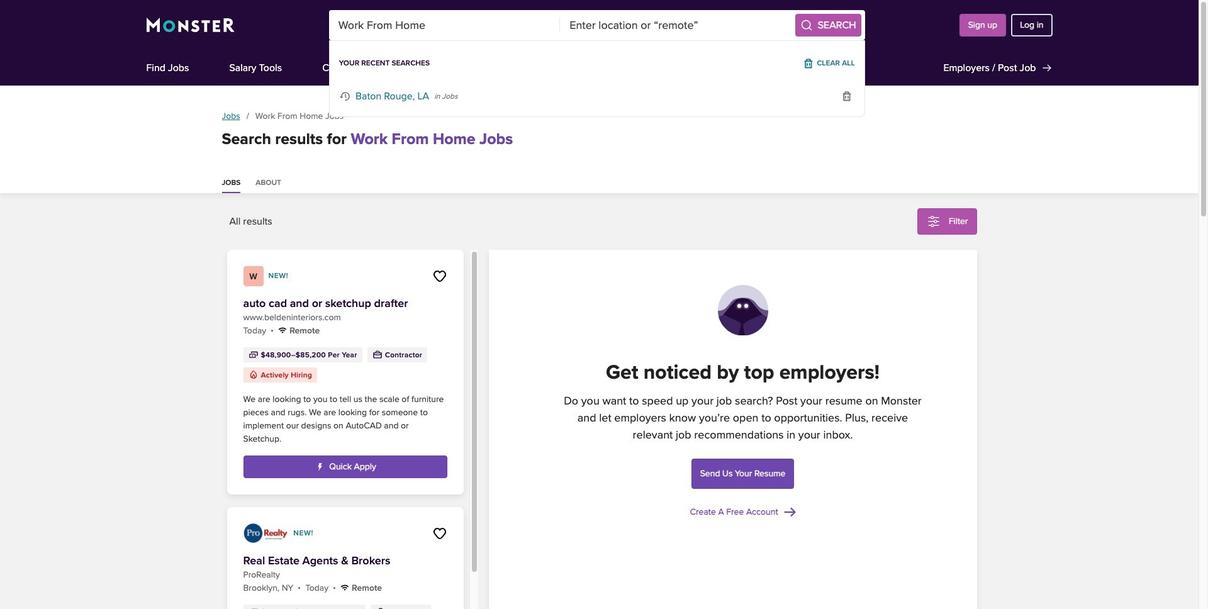 Task type: locate. For each thing, give the bounding box(es) containing it.
save this job image for auto cad and or sketchup drafter at www.beldeninteriors.com element
[[432, 269, 447, 284]]

0 vertical spatial save this job image
[[432, 269, 447, 284]]

your recent searches - delete  in baton rouge, la in jobs image
[[842, 91, 853, 102]]

save this job image inside auto cad and or sketchup drafter at www.beldeninteriors.com element
[[432, 269, 447, 284]]

Search jobs, keywords, companies search field
[[329, 10, 560, 40]]

save this job image inside real estate agents & brokers at prorealty element
[[432, 526, 447, 541]]

tab
[[222, 174, 256, 193], [256, 174, 297, 193]]

monster image
[[146, 18, 235, 33]]

filter image
[[927, 214, 942, 229], [927, 214, 942, 229]]

2 save this job image from the top
[[432, 526, 447, 541]]

save this job image
[[432, 269, 447, 284], [432, 526, 447, 541]]

clear all your recent searches image
[[804, 58, 815, 69]]

1 save this job image from the top
[[432, 269, 447, 284]]

prorealty logo image
[[243, 524, 288, 544]]

1 vertical spatial save this job image
[[432, 526, 447, 541]]

tab list
[[222, 174, 978, 193]]



Task type: describe. For each thing, give the bounding box(es) containing it.
2 tab from the left
[[256, 174, 297, 193]]

your recent searches element
[[329, 40, 866, 117]]

save this job image for real estate agents & brokers at prorealty element
[[432, 526, 447, 541]]

auto cad and or sketchup drafter at www.beldeninteriors.com element
[[227, 250, 464, 495]]

1 tab from the left
[[222, 174, 256, 193]]

Enter location or "remote" search field
[[560, 10, 792, 40]]

real estate agents & brokers at prorealty element
[[227, 507, 464, 609]]



Task type: vqa. For each thing, say whether or not it's contained in the screenshot.
tab list
yes



